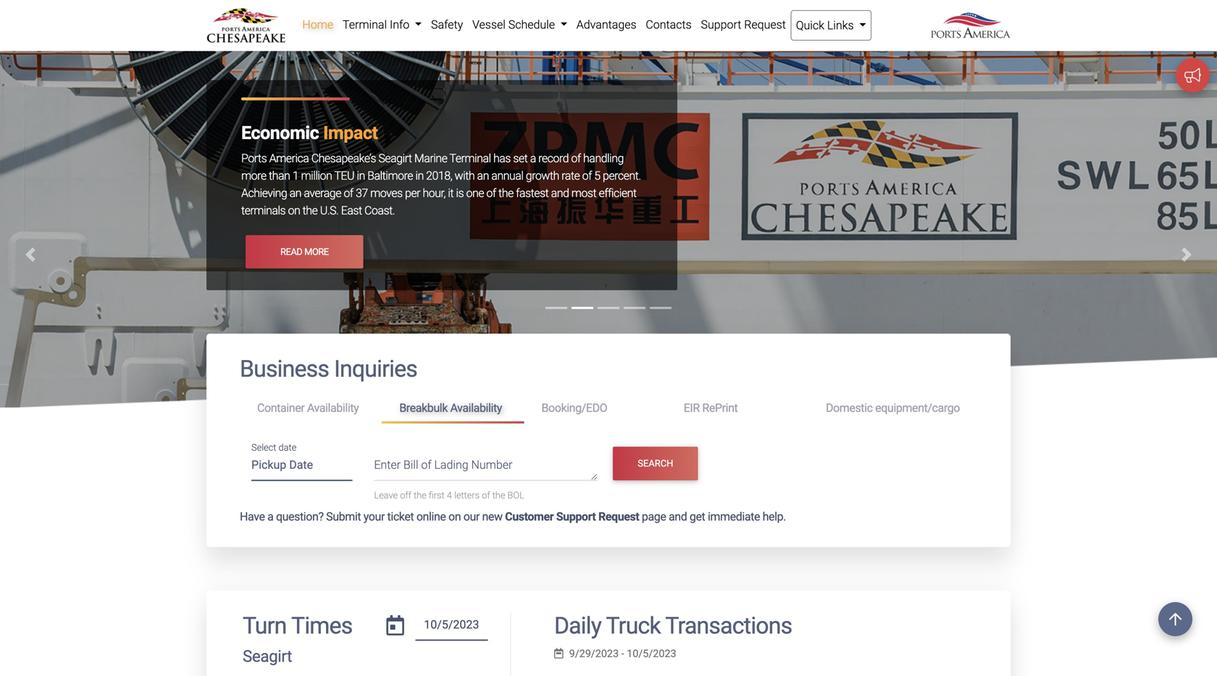 Task type: locate. For each thing, give the bounding box(es) containing it.
daily
[[555, 613, 602, 640]]

search button
[[613, 447, 699, 481]]

support right contacts
[[701, 18, 742, 32]]

select
[[252, 442, 276, 453]]

terminal left info
[[343, 18, 387, 32]]

and
[[551, 186, 569, 200], [669, 510, 687, 524]]

0 horizontal spatial and
[[551, 186, 569, 200]]

online
[[417, 510, 446, 524]]

1 horizontal spatial a
[[530, 151, 536, 165]]

1 horizontal spatial and
[[669, 510, 687, 524]]

in right teu
[[357, 169, 365, 183]]

annual
[[492, 169, 524, 183]]

9/29/2023 - 10/5/2023
[[569, 648, 677, 660]]

1 vertical spatial an
[[290, 186, 302, 200]]

equipment/cargo
[[876, 401, 960, 415]]

2 availability from the left
[[451, 401, 502, 415]]

support
[[701, 18, 742, 32], [557, 510, 596, 524]]

lading
[[435, 458, 469, 472]]

on right the terminals at the top of the page
[[288, 204, 300, 217]]

4
[[447, 490, 452, 501]]

the
[[499, 186, 514, 200], [303, 204, 318, 217], [414, 490, 427, 501], [493, 490, 506, 501]]

ports
[[241, 151, 267, 165]]

business inquiries
[[240, 355, 418, 383]]

1 horizontal spatial availability
[[451, 401, 502, 415]]

0 horizontal spatial on
[[288, 204, 300, 217]]

request
[[745, 18, 786, 32], [599, 510, 640, 524]]

an right with
[[477, 169, 489, 183]]

bol
[[508, 490, 525, 501]]

of left 5
[[583, 169, 592, 183]]

0 vertical spatial a
[[530, 151, 536, 165]]

of up rate
[[571, 151, 581, 165]]

calendar day image
[[387, 616, 404, 636]]

terminal
[[343, 18, 387, 32], [450, 151, 491, 165]]

of
[[571, 151, 581, 165], [583, 169, 592, 183], [344, 186, 353, 200], [487, 186, 496, 200], [421, 458, 432, 472], [482, 490, 490, 501]]

teu
[[334, 169, 354, 183]]

seagirt
[[379, 151, 412, 165], [243, 647, 292, 666]]

None text field
[[416, 613, 488, 641]]

off
[[400, 490, 412, 501]]

ports america chesapeake's seagirt marine terminal has set a record of handling more than 1 million teu in baltimore in 2018,                         with an annual growth rate of 5 percent. achieving an average of 37 moves per hour, it is one of the fastest and most efficient terminals on the u.s. east coast.
[[241, 151, 641, 217]]

0 horizontal spatial in
[[357, 169, 365, 183]]

1 vertical spatial seagirt
[[243, 647, 292, 666]]

america
[[269, 151, 309, 165]]

percent.
[[603, 169, 641, 183]]

domestic
[[826, 401, 873, 415]]

1 horizontal spatial on
[[449, 510, 461, 524]]

main content
[[196, 334, 1022, 676]]

1 vertical spatial terminal
[[450, 151, 491, 165]]

1 vertical spatial support
[[557, 510, 596, 524]]

safety
[[431, 18, 463, 32]]

0 vertical spatial and
[[551, 186, 569, 200]]

1 vertical spatial on
[[449, 510, 461, 524]]

page
[[642, 510, 666, 524]]

2 in from the left
[[416, 169, 424, 183]]

go to top image
[[1159, 602, 1193, 636]]

1 vertical spatial and
[[669, 510, 687, 524]]

have a question? submit your ticket online on our new customer support request page and get immediate help.
[[240, 510, 787, 524]]

1 horizontal spatial seagirt
[[379, 151, 412, 165]]

booking/edo link
[[524, 395, 667, 422]]

a right have
[[268, 510, 274, 524]]

one
[[466, 186, 484, 200]]

and left get
[[669, 510, 687, 524]]

booking/edo
[[542, 401, 608, 415]]

0 horizontal spatial seagirt
[[243, 647, 292, 666]]

1
[[293, 169, 299, 183]]

0 horizontal spatial an
[[290, 186, 302, 200]]

per
[[405, 186, 420, 200]]

terminal up with
[[450, 151, 491, 165]]

of right "bill"
[[421, 458, 432, 472]]

and down rate
[[551, 186, 569, 200]]

0 vertical spatial on
[[288, 204, 300, 217]]

a right set
[[530, 151, 536, 165]]

of right one
[[487, 186, 496, 200]]

in up per
[[416, 169, 424, 183]]

advantages link
[[572, 10, 642, 39]]

1 vertical spatial request
[[599, 510, 640, 524]]

get
[[690, 510, 706, 524]]

Select date text field
[[252, 453, 353, 481]]

first
[[429, 490, 445, 501]]

container availability link
[[240, 395, 382, 422]]

availability for breakbulk availability
[[451, 401, 502, 415]]

daily truck transactions
[[555, 613, 793, 640]]

truck
[[606, 613, 661, 640]]

and inside 'main content'
[[669, 510, 687, 524]]

1 vertical spatial a
[[268, 510, 274, 524]]

leave off the first 4 letters of the bol
[[374, 490, 525, 501]]

on left our
[[449, 510, 461, 524]]

terminal info link
[[338, 10, 427, 39]]

the left the "u.s."
[[303, 204, 318, 217]]

more
[[241, 169, 267, 183]]

business
[[240, 355, 329, 383]]

chesapeake's
[[312, 151, 376, 165]]

help.
[[763, 510, 787, 524]]

0 vertical spatial request
[[745, 18, 786, 32]]

u.s.
[[320, 204, 339, 217]]

container
[[257, 401, 305, 415]]

with
[[455, 169, 475, 183]]

1 horizontal spatial an
[[477, 169, 489, 183]]

enter bill of lading number
[[374, 458, 513, 472]]

1 horizontal spatial support
[[701, 18, 742, 32]]

availability
[[307, 401, 359, 415], [451, 401, 502, 415]]

support right customer
[[557, 510, 596, 524]]

transactions
[[666, 613, 793, 640]]

0 vertical spatial seagirt
[[379, 151, 412, 165]]

0 horizontal spatial terminal
[[343, 18, 387, 32]]

most
[[572, 186, 597, 200]]

it
[[448, 186, 454, 200]]

coast.
[[365, 204, 395, 217]]

terminals
[[241, 204, 286, 217]]

0 horizontal spatial request
[[599, 510, 640, 524]]

of left 37
[[344, 186, 353, 200]]

availability down business inquiries
[[307, 401, 359, 415]]

availability right breakbulk
[[451, 401, 502, 415]]

1 availability from the left
[[307, 401, 359, 415]]

on
[[288, 204, 300, 217], [449, 510, 461, 524]]

has
[[494, 151, 511, 165]]

0 vertical spatial terminal
[[343, 18, 387, 32]]

0 horizontal spatial availability
[[307, 401, 359, 415]]

safety link
[[427, 10, 468, 39]]

rate
[[562, 169, 580, 183]]

than
[[269, 169, 290, 183]]

an down 1
[[290, 186, 302, 200]]

seagirt down turn
[[243, 647, 292, 666]]

marine
[[415, 151, 448, 165]]

terminal inside ports america chesapeake's seagirt marine terminal has set a record of handling more than 1 million teu in baltimore in 2018,                         with an annual growth rate of 5 percent. achieving an average of 37 moves per hour, it is one of the fastest and most efficient terminals on the u.s. east coast.
[[450, 151, 491, 165]]

1 horizontal spatial in
[[416, 169, 424, 183]]

customer support request link
[[505, 510, 640, 524]]

seagirt up baltimore at the left of page
[[379, 151, 412, 165]]

eir reprint
[[684, 401, 738, 415]]

customer
[[505, 510, 554, 524]]

1 horizontal spatial request
[[745, 18, 786, 32]]

-
[[622, 648, 625, 660]]

1 horizontal spatial terminal
[[450, 151, 491, 165]]



Task type: vqa. For each thing, say whether or not it's contained in the screenshot.
one
yes



Task type: describe. For each thing, give the bounding box(es) containing it.
economic impact
[[241, 122, 378, 143]]

vessel
[[473, 18, 506, 32]]

east
[[341, 204, 362, 217]]

eir reprint link
[[667, 395, 809, 422]]

new
[[482, 510, 503, 524]]

leave
[[374, 490, 398, 501]]

question?
[[276, 510, 324, 524]]

info
[[390, 18, 410, 32]]

economic
[[241, 122, 319, 143]]

Enter Bill of Lading Number text field
[[374, 456, 598, 481]]

record
[[539, 151, 569, 165]]

times
[[291, 613, 353, 640]]

breakbulk availability link
[[382, 395, 524, 424]]

10/5/2023
[[627, 648, 677, 660]]

support request
[[701, 18, 786, 32]]

and inside ports america chesapeake's seagirt marine terminal has set a record of handling more than 1 million teu in baltimore in 2018,                         with an annual growth rate of 5 percent. achieving an average of 37 moves per hour, it is one of the fastest and most efficient terminals on the u.s. east coast.
[[551, 186, 569, 200]]

5
[[595, 169, 601, 183]]

1 in from the left
[[357, 169, 365, 183]]

letters
[[454, 490, 480, 501]]

have
[[240, 510, 265, 524]]

domestic equipment/cargo
[[826, 401, 960, 415]]

read more link
[[246, 235, 364, 269]]

seagirt inside ports america chesapeake's seagirt marine terminal has set a record of handling more than 1 million teu in baltimore in 2018,                         with an annual growth rate of 5 percent. achieving an average of 37 moves per hour, it is one of the fastest and most efficient terminals on the u.s. east coast.
[[379, 151, 412, 165]]

submit
[[326, 510, 361, 524]]

number
[[472, 458, 513, 472]]

moves
[[371, 186, 403, 200]]

0 horizontal spatial a
[[268, 510, 274, 524]]

set
[[513, 151, 528, 165]]

home
[[303, 18, 334, 32]]

breakbulk availability
[[400, 401, 502, 415]]

economic engine image
[[0, 51, 1218, 577]]

hour,
[[423, 186, 446, 200]]

growth
[[526, 169, 559, 183]]

terminal info
[[343, 18, 413, 32]]

seagirt inside 'main content'
[[243, 647, 292, 666]]

the down annual
[[499, 186, 514, 200]]

baltimore
[[368, 169, 413, 183]]

home link
[[298, 10, 338, 39]]

37
[[356, 186, 368, 200]]

availability for container availability
[[307, 401, 359, 415]]

contacts link
[[642, 10, 697, 39]]

the left bol
[[493, 490, 506, 501]]

our
[[464, 510, 480, 524]]

a inside ports america chesapeake's seagirt marine terminal has set a record of handling more than 1 million teu in baltimore in 2018,                         with an annual growth rate of 5 percent. achieving an average of 37 moves per hour, it is one of the fastest and most efficient terminals on the u.s. east coast.
[[530, 151, 536, 165]]

vessel schedule
[[473, 18, 558, 32]]

read
[[281, 246, 303, 257]]

efficient
[[599, 186, 637, 200]]

the right off
[[414, 490, 427, 501]]

9/29/2023
[[569, 648, 619, 660]]

reprint
[[703, 401, 738, 415]]

turn
[[243, 613, 287, 640]]

eir
[[684, 401, 700, 415]]

breakbulk
[[400, 401, 448, 415]]

vessel schedule link
[[468, 10, 572, 39]]

ticket
[[387, 510, 414, 524]]

container availability
[[257, 401, 359, 415]]

inquiries
[[334, 355, 418, 383]]

million
[[301, 169, 332, 183]]

0 vertical spatial an
[[477, 169, 489, 183]]

enter
[[374, 458, 401, 472]]

fastest
[[516, 186, 549, 200]]

0 vertical spatial support
[[701, 18, 742, 32]]

calendar week image
[[555, 649, 564, 659]]

of right letters
[[482, 490, 490, 501]]

advantages
[[577, 18, 637, 32]]

on inside ports america chesapeake's seagirt marine terminal has set a record of handling more than 1 million teu in baltimore in 2018,                         with an annual growth rate of 5 percent. achieving an average of 37 moves per hour, it is one of the fastest and most efficient terminals on the u.s. east coast.
[[288, 204, 300, 217]]

immediate
[[708, 510, 760, 524]]

read more
[[281, 246, 329, 257]]

2018,
[[426, 169, 452, 183]]

more
[[304, 246, 329, 257]]

main content containing business inquiries
[[196, 334, 1022, 676]]

impact
[[323, 122, 378, 143]]

search
[[638, 458, 674, 469]]

request inside 'main content'
[[599, 510, 640, 524]]

contacts
[[646, 18, 692, 32]]

support request link
[[697, 10, 791, 39]]

select date
[[252, 442, 297, 453]]

0 horizontal spatial support
[[557, 510, 596, 524]]

handling
[[584, 151, 624, 165]]

average
[[304, 186, 341, 200]]

bill
[[404, 458, 419, 472]]

schedule
[[509, 18, 555, 32]]

your
[[364, 510, 385, 524]]

is
[[456, 186, 464, 200]]



